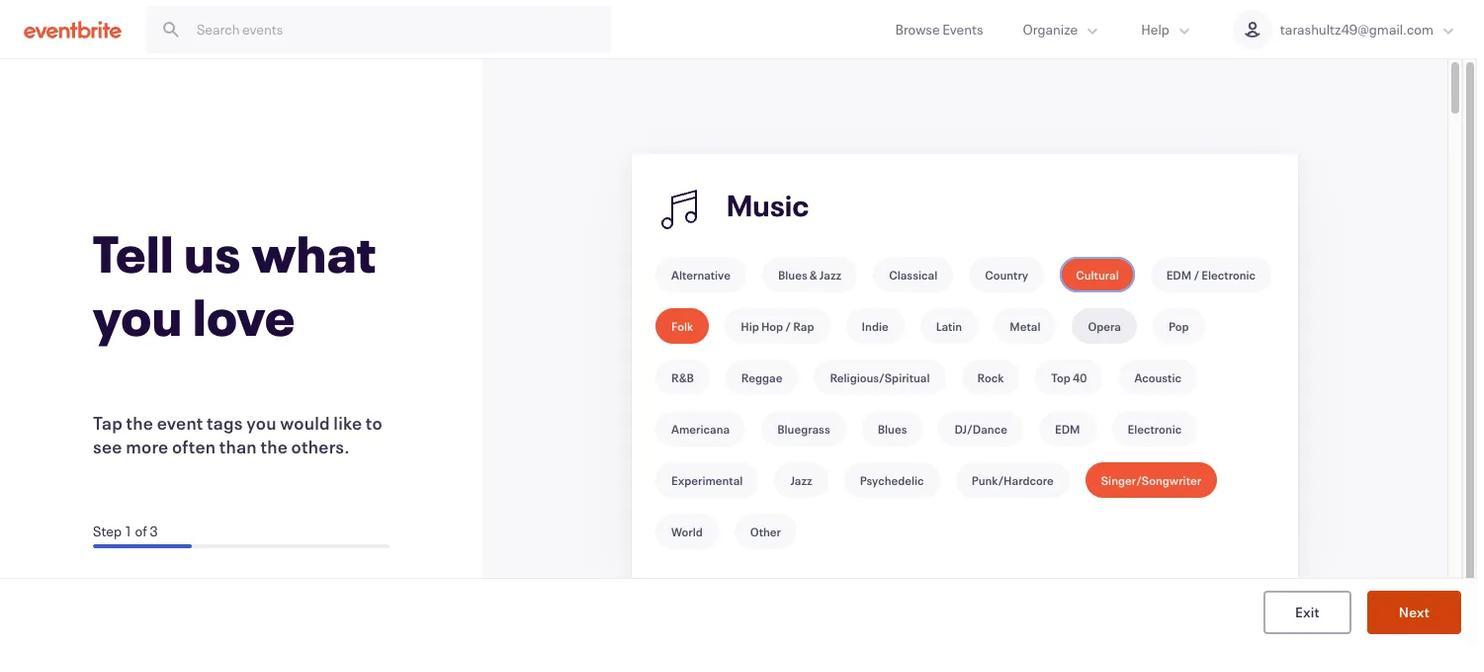 Task type: locate. For each thing, give the bounding box(es) containing it.
hop
[[761, 318, 783, 334]]

metal
[[1010, 318, 1041, 334]]

0 vertical spatial jazz
[[820, 267, 842, 283]]

0 vertical spatial electronic
[[1202, 267, 1256, 283]]

1 horizontal spatial edm
[[1166, 267, 1192, 283]]

other
[[750, 524, 781, 540]]

jazz
[[820, 267, 842, 283], [790, 473, 812, 488]]

hip hop / rap
[[741, 318, 814, 334]]

folk
[[671, 318, 693, 334]]

1 vertical spatial edm
[[1055, 421, 1080, 437]]

r&b
[[671, 370, 694, 386]]

blues button
[[862, 411, 923, 447]]

organize link
[[1003, 0, 1121, 58]]

blues for blues
[[878, 421, 907, 437]]

0 vertical spatial edm
[[1166, 267, 1192, 283]]

psychedelic
[[860, 473, 924, 488]]

the
[[126, 411, 153, 435], [260, 435, 288, 458]]

1 horizontal spatial you
[[247, 411, 277, 435]]

opera
[[1088, 318, 1121, 334]]

next
[[1399, 603, 1430, 621]]

1 horizontal spatial jazz
[[820, 267, 842, 283]]

edm inside "button"
[[1055, 421, 1080, 437]]

blues left the & at the top
[[778, 267, 808, 283]]

world button
[[656, 514, 719, 550]]

0 horizontal spatial blues
[[778, 267, 808, 283]]

0 horizontal spatial /
[[785, 318, 791, 334]]

you
[[93, 282, 183, 350], [247, 411, 277, 435]]

acoustic button
[[1119, 360, 1197, 396]]

electronic
[[1202, 267, 1256, 283], [1128, 421, 1182, 437]]

you left us
[[93, 282, 183, 350]]

0 vertical spatial /
[[1194, 267, 1200, 283]]

1 vertical spatial electronic
[[1128, 421, 1182, 437]]

edm up pop button
[[1166, 267, 1192, 283]]

1 horizontal spatial /
[[1194, 267, 1200, 283]]

1 horizontal spatial the
[[260, 435, 288, 458]]

40
[[1073, 370, 1087, 386]]

edm down the top 40 button
[[1055, 421, 1080, 437]]

tell
[[93, 219, 174, 286]]

you inside tell us what you love
[[93, 282, 183, 350]]

top 40
[[1051, 370, 1087, 386]]

the right than
[[260, 435, 288, 458]]

0 vertical spatial you
[[93, 282, 183, 350]]

more
[[126, 435, 169, 458]]

0 horizontal spatial jazz
[[790, 473, 812, 488]]

1 vertical spatial jazz
[[790, 473, 812, 488]]

hip
[[741, 318, 759, 334]]

reggae
[[741, 370, 783, 386]]

folk button
[[656, 308, 709, 344]]

1 horizontal spatial electronic
[[1202, 267, 1256, 283]]

love
[[193, 282, 296, 350]]

blues up the psychedelic button
[[878, 421, 907, 437]]

acoustic
[[1135, 370, 1182, 386]]

than
[[219, 435, 257, 458]]

jazz down bluegrass button at the right of page
[[790, 473, 812, 488]]

r&b button
[[656, 360, 710, 396]]

punk/hardcore
[[972, 473, 1054, 488]]

rock
[[977, 370, 1004, 386]]

bluegrass button
[[762, 411, 846, 447]]

experimental button
[[656, 463, 759, 498]]

jazz button
[[775, 463, 828, 498]]

edm inside button
[[1166, 267, 1192, 283]]

cultural button
[[1060, 257, 1135, 293]]

indie
[[862, 318, 889, 334]]

the right tap in the bottom left of the page
[[126, 411, 153, 435]]

1 vertical spatial /
[[785, 318, 791, 334]]

0 vertical spatial blues
[[778, 267, 808, 283]]

alternative
[[671, 267, 731, 283]]

1 vertical spatial you
[[247, 411, 277, 435]]

blues & jazz
[[778, 267, 842, 283]]

electronic up pop button
[[1202, 267, 1256, 283]]

/
[[1194, 267, 1200, 283], [785, 318, 791, 334]]

help link
[[1121, 0, 1213, 58]]

blues
[[778, 267, 808, 283], [878, 421, 907, 437]]

step 1 of 3
[[93, 522, 158, 540]]

edm / electronic
[[1166, 267, 1256, 283]]

singer/songwriter
[[1101, 473, 1201, 488]]

/ left rap
[[785, 318, 791, 334]]

electronic down acoustic
[[1128, 421, 1182, 437]]

tarashultz49@gmail.com link
[[1213, 0, 1477, 58]]

blues & jazz button
[[762, 257, 857, 293]]

singer/songwriter button
[[1085, 463, 1217, 498]]

psychedelic button
[[844, 463, 940, 498]]

hip hop / rap button
[[725, 308, 830, 344]]

to
[[366, 411, 383, 435]]

jazz right the & at the top
[[820, 267, 842, 283]]

rock button
[[962, 360, 1020, 396]]

/ up pop button
[[1194, 267, 1200, 283]]

experimental
[[671, 473, 743, 488]]

help
[[1141, 20, 1170, 39]]

other button
[[734, 514, 797, 550]]

0 horizontal spatial you
[[93, 282, 183, 350]]

0 horizontal spatial edm
[[1055, 421, 1080, 437]]

you right "tags"
[[247, 411, 277, 435]]

1 vertical spatial blues
[[878, 421, 907, 437]]

edm for edm
[[1055, 421, 1080, 437]]

1 horizontal spatial blues
[[878, 421, 907, 437]]



Task type: describe. For each thing, give the bounding box(es) containing it.
opera button
[[1072, 308, 1137, 344]]

us
[[184, 219, 242, 286]]

latin
[[936, 318, 962, 334]]

like
[[334, 411, 362, 435]]

edm button
[[1039, 411, 1096, 447]]

step
[[93, 522, 122, 540]]

browse events link
[[876, 0, 1003, 58]]

browse events
[[895, 20, 983, 39]]

country
[[985, 267, 1028, 283]]

alternative button
[[656, 257, 746, 293]]

progressbar image
[[93, 544, 192, 548]]

would
[[280, 411, 330, 435]]

eventbrite image
[[24, 19, 122, 39]]

americana button
[[656, 411, 746, 447]]

religious/spiritual
[[830, 370, 930, 386]]

edm for edm / electronic
[[1166, 267, 1192, 283]]

see
[[93, 435, 122, 458]]

1
[[124, 522, 132, 540]]

tap
[[93, 411, 123, 435]]

world
[[671, 524, 703, 540]]

bluegrass
[[777, 421, 830, 437]]

classical
[[889, 267, 938, 283]]

pop
[[1169, 318, 1189, 334]]

electronic button
[[1112, 411, 1198, 447]]

0 horizontal spatial the
[[126, 411, 153, 435]]

pop button
[[1153, 308, 1205, 344]]

music
[[727, 186, 810, 225]]

tags
[[207, 411, 243, 435]]

reggae button
[[726, 360, 798, 396]]

browse
[[895, 20, 940, 39]]

rap
[[793, 318, 814, 334]]

what
[[252, 219, 377, 286]]

dj/dance button
[[939, 411, 1023, 447]]

progressbar progress bar
[[93, 544, 390, 548]]

religious/spiritual button
[[814, 360, 946, 396]]

0 horizontal spatial electronic
[[1128, 421, 1182, 437]]

often
[[172, 435, 216, 458]]

event
[[157, 411, 203, 435]]

events
[[942, 20, 983, 39]]

tarashultz49@gmail.com
[[1280, 20, 1434, 39]]

&
[[810, 267, 817, 283]]

3
[[150, 522, 158, 540]]

tell us what you love
[[93, 219, 377, 350]]

tap the event tags you would like to see more often than the others.
[[93, 411, 383, 458]]

classical button
[[873, 257, 953, 293]]

organize
[[1023, 20, 1078, 39]]

others.
[[291, 435, 350, 458]]

americana
[[671, 421, 730, 437]]

exit button
[[1264, 591, 1351, 635]]

edm / electronic button
[[1151, 257, 1272, 293]]

you inside tap the event tags you would like to see more often than the others.
[[247, 411, 277, 435]]

top 40 button
[[1036, 360, 1103, 396]]

punk/hardcore button
[[956, 463, 1070, 498]]

indie button
[[846, 308, 904, 344]]

cultural
[[1076, 267, 1119, 283]]

latin button
[[920, 308, 978, 344]]

country button
[[969, 257, 1044, 293]]

next button
[[1367, 591, 1461, 635]]

blues for blues & jazz
[[778, 267, 808, 283]]

metal button
[[994, 308, 1056, 344]]

of
[[135, 522, 147, 540]]

dj/dance
[[955, 421, 1008, 437]]

top
[[1051, 370, 1071, 386]]



Task type: vqa. For each thing, say whether or not it's contained in the screenshot.
"[object Object]" IMAGE
no



